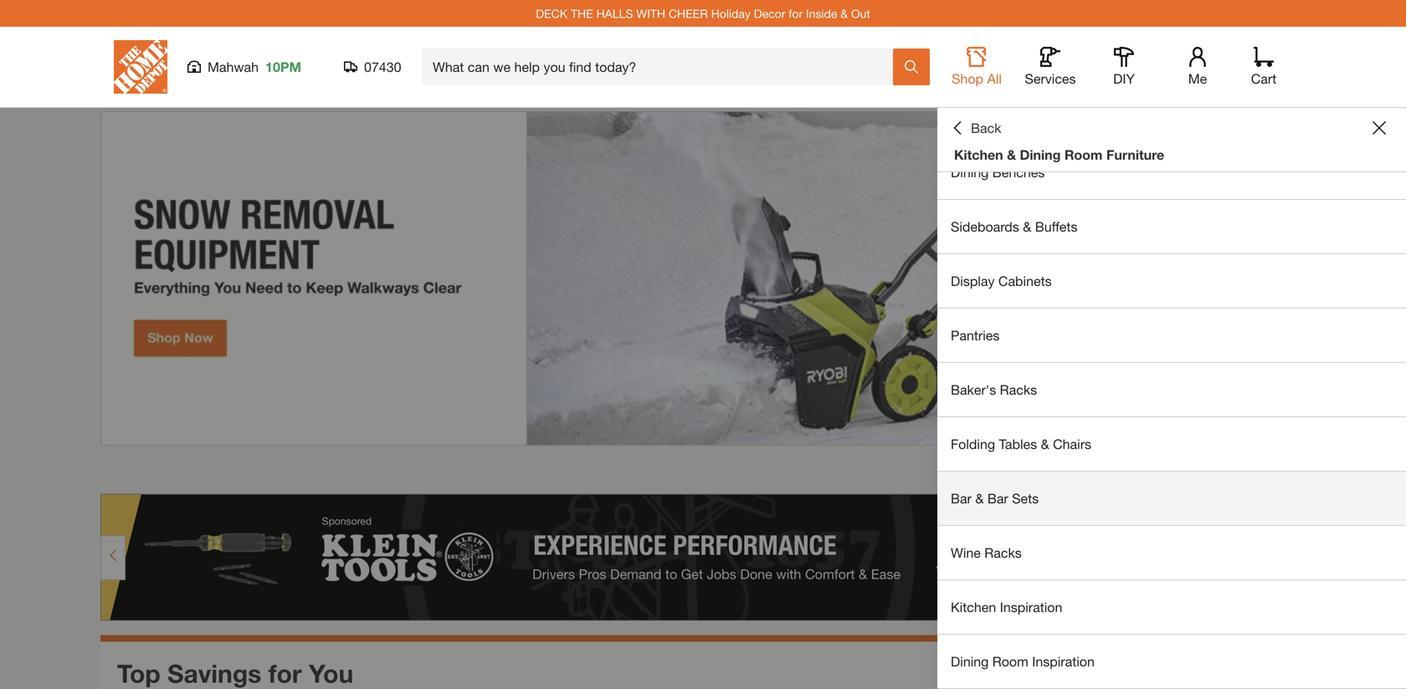 Task type: locate. For each thing, give the bounding box(es) containing it.
bar left stools
[[951, 110, 972, 126]]

previous slide image
[[1212, 466, 1226, 479]]

inspiration down the kitchen inspiration
[[1033, 654, 1095, 670]]

1 vertical spatial room
[[993, 654, 1029, 670]]

decor
[[754, 6, 786, 20]]

racks right baker's
[[1000, 382, 1038, 398]]

07430
[[364, 59, 401, 75]]

folding tables & chairs link
[[938, 418, 1407, 471]]

1 horizontal spatial room
[[1065, 147, 1103, 163]]

me button
[[1171, 47, 1225, 87]]

buffets
[[1036, 219, 1078, 235]]

cabinets
[[999, 273, 1052, 289]]

0 vertical spatial room
[[1065, 147, 1103, 163]]

top savings for you
[[117, 659, 354, 689]]

dining down "back" button
[[951, 165, 989, 180]]

& left buffets
[[1023, 219, 1032, 235]]

halls
[[597, 6, 633, 20]]

dining down the kitchen inspiration
[[951, 654, 989, 670]]

& left sets
[[976, 491, 984, 507]]

shop
[[952, 71, 984, 87]]

display
[[951, 273, 995, 289]]

inspiration up dining room inspiration
[[1000, 600, 1063, 616]]

1 vertical spatial dining
[[951, 165, 989, 180]]

racks for baker's racks
[[1000, 382, 1038, 398]]

for left you
[[268, 659, 302, 689]]

dining for dining room inspiration
[[951, 654, 989, 670]]

07430 button
[[344, 59, 402, 75]]

0 vertical spatial inspiration
[[1000, 600, 1063, 616]]

next slide image
[[1278, 466, 1291, 479]]

services
[[1025, 71, 1076, 87]]

& right tables
[[1041, 437, 1050, 453]]

dining up benches
[[1020, 147, 1061, 163]]

display cabinets link
[[938, 255, 1407, 308]]

mahwah
[[208, 59, 259, 75]]

bar up wine
[[951, 491, 972, 507]]

image for snow removal equipment everything you need to keep walkways clear image
[[100, 111, 1306, 446]]

feedback link image
[[1384, 283, 1407, 373]]

dining benches
[[951, 165, 1045, 180]]

baker's racks
[[951, 382, 1038, 398]]

5
[[1254, 464, 1263, 482]]

pantries link
[[938, 309, 1407, 363]]

& for sideboards
[[1023, 219, 1032, 235]]

back
[[971, 120, 1002, 136]]

shop all
[[952, 71, 1002, 87]]

& left out
[[841, 6, 848, 20]]

0 vertical spatial racks
[[1000, 382, 1038, 398]]

benches
[[993, 165, 1045, 180]]

/
[[1249, 464, 1254, 482]]

1 vertical spatial kitchen
[[951, 600, 997, 616]]

0 horizontal spatial for
[[268, 659, 302, 689]]

2
[[1241, 464, 1249, 482]]

for
[[789, 6, 803, 20], [268, 659, 302, 689]]

0 vertical spatial kitchen
[[955, 147, 1004, 163]]

chairs
[[1053, 437, 1092, 453]]

me
[[1189, 71, 1208, 87]]

the
[[571, 6, 593, 20]]

room
[[1065, 147, 1103, 163], [993, 654, 1029, 670]]

dining room inspiration
[[951, 654, 1095, 670]]

& up benches
[[1007, 147, 1017, 163]]

kitchen down wine
[[951, 600, 997, 616]]

with
[[637, 6, 666, 20]]

deck the halls with cheer holiday decor for inside & out link
[[536, 6, 871, 20]]

kitchen inspiration link
[[938, 581, 1407, 635]]

racks
[[1000, 382, 1038, 398], [985, 546, 1022, 561]]

racks inside wine racks link
[[985, 546, 1022, 561]]

10pm
[[265, 59, 301, 75]]

inspiration
[[1000, 600, 1063, 616], [1033, 654, 1095, 670]]

&
[[841, 6, 848, 20], [1007, 147, 1017, 163], [1023, 219, 1032, 235], [1041, 437, 1050, 453], [976, 491, 984, 507]]

for left inside
[[789, 6, 803, 20]]

& for kitchen
[[1007, 147, 1017, 163]]

kitchen
[[955, 147, 1004, 163], [951, 600, 997, 616]]

1 horizontal spatial for
[[789, 6, 803, 20]]

diy
[[1114, 71, 1135, 87]]

2 vertical spatial dining
[[951, 654, 989, 670]]

1 vertical spatial racks
[[985, 546, 1022, 561]]

room left furniture on the top right
[[1065, 147, 1103, 163]]

What can we help you find today? search field
[[433, 49, 893, 85]]

out
[[852, 6, 871, 20]]

deck the halls with cheer holiday decor for inside & out
[[536, 6, 871, 20]]

room down the kitchen inspiration
[[993, 654, 1029, 670]]

racks inside baker's racks link
[[1000, 382, 1038, 398]]

bar
[[951, 110, 972, 126], [951, 491, 972, 507], [988, 491, 1009, 507]]

cheer
[[669, 6, 708, 20]]

1 vertical spatial for
[[268, 659, 302, 689]]

racks right wine
[[985, 546, 1022, 561]]

bar for bar stools
[[951, 110, 972, 126]]

kitchen up "dining benches"
[[955, 147, 1004, 163]]

kitchen for kitchen & dining room furniture
[[955, 147, 1004, 163]]

dining
[[1020, 147, 1061, 163], [951, 165, 989, 180], [951, 654, 989, 670]]

bar for bar & bar sets
[[951, 491, 972, 507]]

kitchen inside the kitchen inspiration link
[[951, 600, 997, 616]]



Task type: describe. For each thing, give the bounding box(es) containing it.
all
[[988, 71, 1002, 87]]

racks for wine racks
[[985, 546, 1022, 561]]

folding tables & chairs
[[951, 437, 1092, 453]]

pantries
[[951, 328, 1000, 344]]

bar stools link
[[938, 91, 1407, 145]]

baker's racks link
[[938, 363, 1407, 417]]

holiday
[[711, 6, 751, 20]]

display cabinets
[[951, 273, 1052, 289]]

bar left sets
[[988, 491, 1009, 507]]

drawer close image
[[1373, 121, 1387, 135]]

deck
[[536, 6, 568, 20]]

bar & bar sets link
[[938, 472, 1407, 526]]

tables
[[999, 437, 1038, 453]]

furniture
[[1107, 147, 1165, 163]]

cart link
[[1246, 47, 1283, 87]]

baker's
[[951, 382, 997, 398]]

sideboards & buffets link
[[938, 200, 1407, 254]]

wine
[[951, 546, 981, 561]]

sideboards & buffets
[[951, 219, 1078, 235]]

inside
[[806, 6, 838, 20]]

bar & bar sets
[[951, 491, 1039, 507]]

dining room inspiration link
[[938, 636, 1407, 689]]

stools
[[976, 110, 1014, 126]]

dining for dining benches
[[951, 165, 989, 180]]

wine racks link
[[938, 527, 1407, 580]]

shop all button
[[950, 47, 1004, 87]]

0 vertical spatial dining
[[1020, 147, 1061, 163]]

mahwah 10pm
[[208, 59, 301, 75]]

kitchen inspiration
[[951, 600, 1063, 616]]

back button
[[951, 120, 1002, 136]]

sets
[[1012, 491, 1039, 507]]

0 horizontal spatial room
[[993, 654, 1029, 670]]

sideboards
[[951, 219, 1020, 235]]

you
[[309, 659, 354, 689]]

diy button
[[1098, 47, 1151, 87]]

folding
[[951, 437, 996, 453]]

bar stools
[[951, 110, 1014, 126]]

services button
[[1024, 47, 1078, 87]]

kitchen & dining room furniture
[[955, 147, 1165, 163]]

0 vertical spatial for
[[789, 6, 803, 20]]

2 / 5
[[1241, 464, 1263, 482]]

1 vertical spatial inspiration
[[1033, 654, 1095, 670]]

savings
[[167, 659, 261, 689]]

& for bar
[[976, 491, 984, 507]]

dining benches link
[[938, 146, 1407, 199]]

the home depot logo image
[[114, 40, 167, 94]]

wine racks
[[951, 546, 1022, 561]]

kitchen for kitchen inspiration
[[951, 600, 997, 616]]

top
[[117, 659, 160, 689]]

cart
[[1252, 71, 1277, 87]]



Task type: vqa. For each thing, say whether or not it's contained in the screenshot.
Back 'button'
yes



